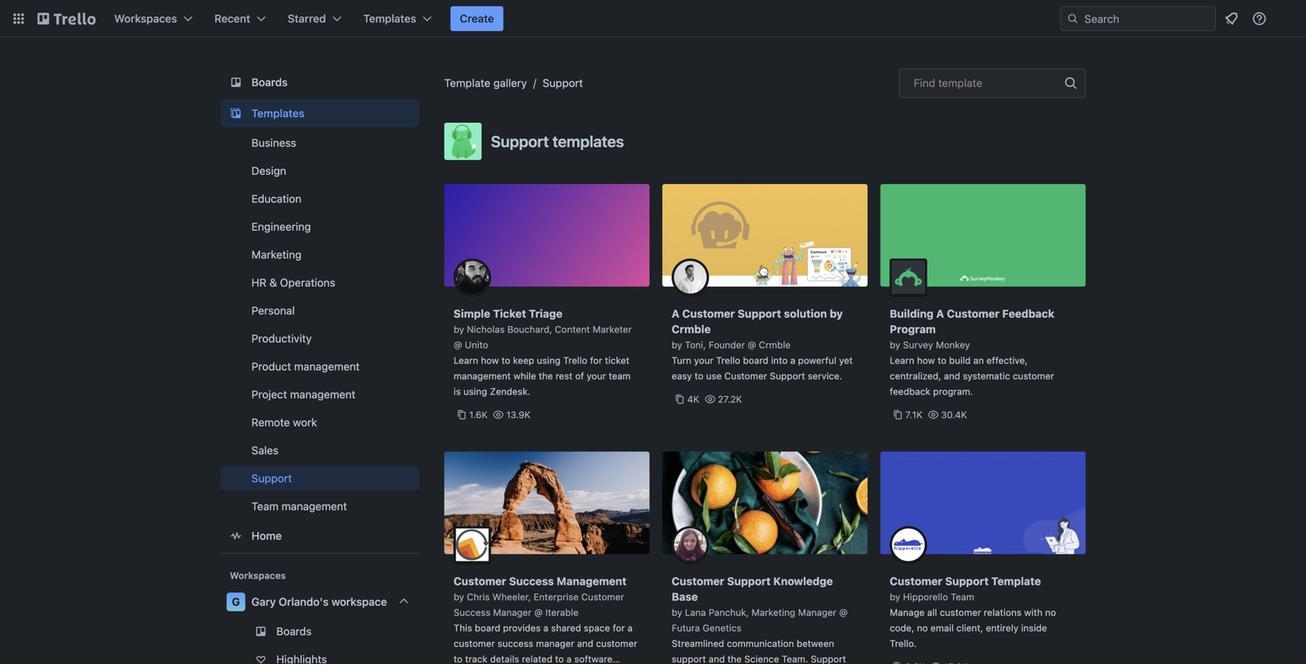 Task type: describe. For each thing, give the bounding box(es) containing it.
product
[[252, 360, 291, 373]]

primary element
[[0, 0, 1306, 37]]

1.6k
[[469, 410, 488, 421]]

trello.
[[890, 639, 917, 650]]

turn
[[672, 355, 691, 366]]

0 vertical spatial no
[[1045, 608, 1056, 618]]

a inside building a customer feedback program by survey monkey learn how to build an effective, centralized, and systematic customer feedback program.
[[936, 307, 944, 320]]

and inside customer support knowledge base by lana panchuk, marketing manager @ futura genetics streamlined communication between support and the science team. suppor
[[709, 654, 725, 665]]

track
[[465, 654, 487, 665]]

nicholas
[[467, 324, 505, 335]]

Search field
[[1079, 7, 1215, 30]]

unito
[[465, 340, 488, 351]]

team management
[[252, 500, 347, 513]]

personal
[[252, 304, 295, 317]]

your inside simple ticket triage by nicholas bouchard, content marketer @ unito learn how to keep using trello for ticket management while the rest of your team is using zendesk.
[[587, 371, 606, 382]]

hr
[[252, 276, 266, 289]]

1 vertical spatial boards
[[276, 625, 312, 638]]

lana panchuk, marketing manager @ futura genetics image
[[672, 527, 709, 564]]

gary
[[252, 596, 276, 609]]

genetics
[[703, 623, 742, 634]]

between
[[797, 639, 834, 650]]

customer up chris at the left of the page
[[454, 575, 506, 588]]

base
[[672, 591, 698, 604]]

survey
[[903, 340, 933, 351]]

the inside customer support knowledge base by lana panchuk, marketing manager @ futura genetics streamlined communication between support and the science team. suppor
[[728, 654, 742, 665]]

recent
[[214, 12, 250, 25]]

project
[[252, 388, 287, 401]]

0 vertical spatial using
[[537, 355, 561, 366]]

your inside a customer support solution by crmble by toni, founder @ crmble turn your trello board into a powerful yet easy to use customer support service.
[[694, 355, 714, 366]]

to inside a customer support solution by crmble by toni, founder @ crmble turn your trello board into a powerful yet easy to use customer support service.
[[695, 371, 703, 382]]

code,
[[890, 623, 914, 634]]

support inside customer support knowledge base by lana panchuk, marketing manager @ futura genetics streamlined communication between support and the science team. suppor
[[727, 575, 771, 588]]

and inside 'customer success management by chris wheeler, enterprise customer success manager @ iterable this board provides a shared space for a customer success manager and customer to track details related to a softwa'
[[577, 639, 593, 650]]

0 vertical spatial support link
[[543, 77, 583, 89]]

0 horizontal spatial crmble
[[672, 323, 711, 336]]

template board image
[[227, 104, 245, 123]]

zendesk.
[[490, 386, 530, 397]]

hr & operations link
[[220, 271, 419, 295]]

chris wheeler, enterprise customer success manager @ iterable image
[[454, 527, 491, 564]]

product management
[[252, 360, 360, 373]]

create
[[460, 12, 494, 25]]

to inside building a customer feedback program by survey monkey learn how to build an effective, centralized, and systematic customer feedback program.
[[938, 355, 947, 366]]

g
[[232, 596, 240, 609]]

27.2k
[[718, 394, 742, 405]]

30.4k
[[941, 410, 967, 421]]

1 vertical spatial no
[[917, 623, 928, 634]]

support down sales
[[252, 472, 292, 485]]

streamlined
[[672, 639, 724, 650]]

feedback
[[890, 386, 931, 397]]

a customer support solution by crmble by toni, founder @ crmble turn your trello board into a powerful yet easy to use customer support service.
[[672, 307, 853, 382]]

template inside the customer support template by hipporello team manage all customer relations with no code, no email client, entirely inside trello.
[[991, 575, 1041, 588]]

Find template field
[[899, 68, 1086, 98]]

by inside 'customer success management by chris wheeler, enterprise customer success manager @ iterable this board provides a shared space for a customer success manager and customer to track details related to a softwa'
[[454, 592, 464, 603]]

home link
[[220, 522, 419, 550]]

ticket
[[605, 355, 629, 366]]

of
[[575, 371, 584, 382]]

customer inside the customer support template by hipporello team manage all customer relations with no code, no email client, entirely inside trello.
[[890, 575, 943, 588]]

remote
[[252, 416, 290, 429]]

1 vertical spatial success
[[454, 608, 490, 618]]

support
[[672, 654, 706, 665]]

program
[[890, 323, 936, 336]]

customer support template by hipporello team manage all customer relations with no code, no email client, entirely inside trello.
[[890, 575, 1056, 650]]

templates inside templates dropdown button
[[363, 12, 416, 25]]

this
[[454, 623, 472, 634]]

0 vertical spatial boards
[[252, 76, 288, 89]]

by right solution at the top of the page
[[830, 307, 843, 320]]

workspace
[[331, 596, 387, 609]]

build
[[949, 355, 971, 366]]

search image
[[1067, 12, 1079, 25]]

customer inside building a customer feedback program by survey monkey learn how to build an effective, centralized, and systematic customer feedback program.
[[1013, 371, 1054, 382]]

toni, founder @ crmble image
[[672, 259, 709, 296]]

project management
[[252, 388, 356, 401]]

simple
[[454, 307, 490, 320]]

home
[[252, 530, 282, 543]]

inside
[[1021, 623, 1047, 634]]

learn inside simple ticket triage by nicholas bouchard, content marketer @ unito learn how to keep using trello for ticket management while the rest of your team is using zendesk.
[[454, 355, 478, 366]]

0 notifications image
[[1222, 9, 1241, 28]]

simple ticket triage by nicholas bouchard, content marketer @ unito learn how to keep using trello for ticket management while the rest of your team is using zendesk.
[[454, 307, 632, 397]]

email
[[931, 623, 954, 634]]

switch to… image
[[11, 11, 26, 26]]

template
[[938, 77, 982, 89]]

marketer
[[593, 324, 632, 335]]

provides
[[503, 623, 541, 634]]

centralized,
[[890, 371, 941, 382]]

success
[[498, 639, 533, 650]]

to down manager
[[555, 654, 564, 665]]

1 boards link from the top
[[220, 68, 419, 96]]

support icon image
[[444, 123, 482, 160]]

open information menu image
[[1252, 11, 1267, 26]]

space
[[584, 623, 610, 634]]

triage
[[529, 307, 563, 320]]

project management link
[[220, 383, 419, 407]]

a inside a customer support solution by crmble by toni, founder @ crmble turn your trello board into a powerful yet easy to use customer support service.
[[790, 355, 795, 366]]

service.
[[808, 371, 842, 382]]

management for product management
[[294, 360, 360, 373]]

futura
[[672, 623, 700, 634]]

sales link
[[220, 438, 419, 463]]

@ inside simple ticket triage by nicholas bouchard, content marketer @ unito learn how to keep using trello for ticket management while the rest of your team is using zendesk.
[[454, 340, 462, 351]]

to left track
[[454, 654, 462, 665]]

customer inside the customer support template by hipporello team manage all customer relations with no code, no email client, entirely inside trello.
[[940, 608, 981, 618]]

with
[[1024, 608, 1043, 618]]

easy
[[672, 371, 692, 382]]

customer up toni,
[[682, 307, 735, 320]]

@ inside customer support knowledge base by lana panchuk, marketing manager @ futura genetics streamlined communication between support and the science team. suppor
[[839, 608, 848, 618]]

an
[[973, 355, 984, 366]]

lana
[[685, 608, 706, 618]]

create button
[[450, 6, 503, 31]]

operations
[[280, 276, 335, 289]]

0 vertical spatial team
[[252, 500, 279, 513]]

ticket
[[493, 307, 526, 320]]

&
[[269, 276, 277, 289]]

trello inside simple ticket triage by nicholas bouchard, content marketer @ unito learn how to keep using trello for ticket management while the rest of your team is using zendesk.
[[563, 355, 587, 366]]

0 vertical spatial marketing
[[252, 248, 302, 261]]

business link
[[220, 131, 419, 155]]

@ inside 'customer success management by chris wheeler, enterprise customer success manager @ iterable this board provides a shared space for a customer success manager and customer to track details related to a softwa'
[[534, 608, 543, 618]]

support up founder
[[738, 307, 781, 320]]

for inside simple ticket triage by nicholas bouchard, content marketer @ unito learn how to keep using trello for ticket management while the rest of your team is using zendesk.
[[590, 355, 602, 366]]

building
[[890, 307, 934, 320]]

systematic
[[963, 371, 1010, 382]]

rest
[[556, 371, 573, 382]]

a down manager
[[567, 654, 572, 665]]

team.
[[782, 654, 808, 665]]



Task type: vqa. For each thing, say whether or not it's contained in the screenshot.
the topmost "Crmble"
yes



Task type: locate. For each thing, give the bounding box(es) containing it.
management
[[557, 575, 627, 588]]

crmble
[[672, 323, 711, 336], [759, 340, 791, 351]]

content
[[555, 324, 590, 335]]

using up rest
[[537, 355, 561, 366]]

design
[[252, 164, 286, 177]]

0 horizontal spatial your
[[587, 371, 606, 382]]

1 vertical spatial crmble
[[759, 340, 791, 351]]

0 horizontal spatial no
[[917, 623, 928, 634]]

0 horizontal spatial marketing
[[252, 248, 302, 261]]

customer up monkey
[[947, 307, 1000, 320]]

the inside simple ticket triage by nicholas bouchard, content marketer @ unito learn how to keep using trello for ticket management while the rest of your team is using zendesk.
[[539, 371, 553, 382]]

template left gallery
[[444, 77, 490, 89]]

marketing link
[[220, 243, 419, 267]]

4k
[[687, 394, 699, 405]]

orlando's
[[279, 596, 329, 609]]

1 horizontal spatial and
[[709, 654, 725, 665]]

no down all
[[917, 623, 928, 634]]

survey monkey image
[[890, 259, 927, 296]]

templates right starred dropdown button on the top left
[[363, 12, 416, 25]]

0 horizontal spatial the
[[539, 371, 553, 382]]

the left science
[[728, 654, 742, 665]]

0 vertical spatial your
[[694, 355, 714, 366]]

1 vertical spatial templates
[[252, 107, 304, 120]]

and inside building a customer feedback program by survey monkey learn how to build an effective, centralized, and systematic customer feedback program.
[[944, 371, 960, 382]]

1 vertical spatial workspaces
[[230, 571, 286, 582]]

starred button
[[278, 6, 351, 31]]

toni,
[[685, 340, 706, 351]]

0 horizontal spatial how
[[481, 355, 499, 366]]

0 vertical spatial and
[[944, 371, 960, 382]]

entirely
[[986, 623, 1019, 634]]

relations
[[984, 608, 1022, 618]]

board inside 'customer success management by chris wheeler, enterprise customer success manager @ iterable this board provides a shared space for a customer success manager and customer to track details related to a softwa'
[[475, 623, 500, 634]]

0 vertical spatial boards link
[[220, 68, 419, 96]]

2 boards link from the top
[[220, 620, 419, 645]]

a right building
[[936, 307, 944, 320]]

1 vertical spatial for
[[613, 623, 625, 634]]

0 horizontal spatial support link
[[220, 466, 419, 491]]

education
[[252, 192, 301, 205]]

management for team management
[[282, 500, 347, 513]]

and down the space
[[577, 639, 593, 650]]

1 horizontal spatial board
[[743, 355, 768, 366]]

how down unito
[[481, 355, 499, 366]]

panchuk,
[[709, 608, 749, 618]]

find template
[[914, 77, 982, 89]]

2 manager from the left
[[798, 608, 836, 618]]

for
[[590, 355, 602, 366], [613, 623, 625, 634]]

to
[[502, 355, 510, 366], [938, 355, 947, 366], [695, 371, 703, 382], [454, 654, 462, 665], [555, 654, 564, 665]]

building a customer feedback program by survey monkey learn how to build an effective, centralized, and systematic customer feedback program.
[[890, 307, 1054, 397]]

sales
[[252, 444, 279, 457]]

remote work
[[252, 416, 317, 429]]

by inside the customer support template by hipporello team manage all customer relations with no code, no email client, entirely inside trello.
[[890, 592, 900, 603]]

1 horizontal spatial the
[[728, 654, 742, 665]]

the
[[539, 371, 553, 382], [728, 654, 742, 665]]

productivity link
[[220, 327, 419, 351]]

boards link up templates link on the left top of page
[[220, 68, 419, 96]]

marketing
[[252, 248, 302, 261], [752, 608, 795, 618]]

business
[[252, 136, 296, 149]]

1 horizontal spatial for
[[613, 623, 625, 634]]

no right with
[[1045, 608, 1056, 618]]

support right support icon
[[491, 132, 549, 150]]

0 vertical spatial workspaces
[[114, 12, 177, 25]]

to left build
[[938, 355, 947, 366]]

engineering link
[[220, 215, 419, 239]]

customer up 27.2k
[[724, 371, 767, 382]]

a up manager
[[543, 623, 549, 634]]

0 vertical spatial for
[[590, 355, 602, 366]]

2 learn from the left
[[890, 355, 914, 366]]

1 vertical spatial board
[[475, 623, 500, 634]]

support right gallery
[[543, 77, 583, 89]]

client,
[[956, 623, 983, 634]]

details
[[490, 654, 519, 665]]

customer up hipporello
[[890, 575, 943, 588]]

1 vertical spatial and
[[577, 639, 593, 650]]

support link up team management link
[[220, 466, 419, 491]]

gallery
[[493, 77, 527, 89]]

manager
[[536, 639, 574, 650]]

1 vertical spatial marketing
[[752, 608, 795, 618]]

trello up "of"
[[563, 355, 587, 366]]

customer down the effective,
[[1013, 371, 1054, 382]]

how down survey
[[917, 355, 935, 366]]

0 horizontal spatial trello
[[563, 355, 587, 366]]

customer down management
[[581, 592, 624, 603]]

1 how from the left
[[481, 355, 499, 366]]

communication
[[727, 639, 794, 650]]

1 horizontal spatial support link
[[543, 77, 583, 89]]

1 horizontal spatial success
[[509, 575, 554, 588]]

using right is
[[463, 386, 487, 397]]

into
[[771, 355, 788, 366]]

marketing inside customer support knowledge base by lana panchuk, marketing manager @ futura genetics streamlined communication between support and the science team. suppor
[[752, 608, 795, 618]]

gary orlando (garyorlando) image
[[1278, 9, 1297, 28]]

1 horizontal spatial team
[[951, 592, 974, 603]]

board image
[[227, 73, 245, 92]]

2 horizontal spatial and
[[944, 371, 960, 382]]

shared
[[551, 623, 581, 634]]

management up home link
[[282, 500, 347, 513]]

support inside the customer support template by hipporello team manage all customer relations with no code, no email client, entirely inside trello.
[[945, 575, 989, 588]]

success down chris at the left of the page
[[454, 608, 490, 618]]

0 horizontal spatial learn
[[454, 355, 478, 366]]

founder
[[709, 340, 745, 351]]

starred
[[288, 12, 326, 25]]

0 vertical spatial crmble
[[672, 323, 711, 336]]

back to home image
[[37, 6, 96, 31]]

all
[[927, 608, 937, 618]]

boards link down gary orlando's workspace
[[220, 620, 419, 645]]

0 horizontal spatial success
[[454, 608, 490, 618]]

the left rest
[[539, 371, 553, 382]]

for inside 'customer success management by chris wheeler, enterprise customer success manager @ iterable this board provides a shared space for a customer success manager and customer to track details related to a softwa'
[[613, 623, 625, 634]]

by left survey
[[890, 340, 900, 351]]

wheeler,
[[492, 592, 531, 603]]

support down into
[[770, 371, 805, 382]]

to left the use
[[695, 371, 703, 382]]

boards
[[252, 76, 288, 89], [276, 625, 312, 638]]

customer down the space
[[596, 639, 637, 650]]

management inside simple ticket triage by nicholas bouchard, content marketer @ unito learn how to keep using trello for ticket management while the rest of your team is using zendesk.
[[454, 371, 511, 382]]

boards right board icon
[[252, 76, 288, 89]]

1 horizontal spatial a
[[936, 307, 944, 320]]

support
[[543, 77, 583, 89], [491, 132, 549, 150], [738, 307, 781, 320], [770, 371, 805, 382], [252, 472, 292, 485], [727, 575, 771, 588], [945, 575, 989, 588]]

yet
[[839, 355, 853, 366]]

marketing up communication
[[752, 608, 795, 618]]

1 horizontal spatial no
[[1045, 608, 1056, 618]]

1 vertical spatial your
[[587, 371, 606, 382]]

1 horizontal spatial crmble
[[759, 340, 791, 351]]

how inside building a customer feedback program by survey monkey learn how to build an effective, centralized, and systematic customer feedback program.
[[917, 355, 935, 366]]

1 vertical spatial the
[[728, 654, 742, 665]]

0 horizontal spatial and
[[577, 639, 593, 650]]

team management link
[[220, 494, 419, 519]]

bouchard,
[[507, 324, 552, 335]]

by up manage on the bottom of the page
[[890, 592, 900, 603]]

template gallery link
[[444, 77, 527, 89]]

workspaces button
[[105, 6, 202, 31]]

hr & operations
[[252, 276, 335, 289]]

1 vertical spatial boards link
[[220, 620, 419, 645]]

0 vertical spatial the
[[539, 371, 553, 382]]

0 vertical spatial templates
[[363, 12, 416, 25]]

0 horizontal spatial template
[[444, 77, 490, 89]]

boards down orlando's
[[276, 625, 312, 638]]

hipporello
[[903, 592, 948, 603]]

learn up centralized, at the right of the page
[[890, 355, 914, 366]]

support up panchuk, at the bottom right of page
[[727, 575, 771, 588]]

customer up client,
[[940, 608, 981, 618]]

2 a from the left
[[936, 307, 944, 320]]

board inside a customer support solution by crmble by toni, founder @ crmble turn your trello board into a powerful yet easy to use customer support service.
[[743, 355, 768, 366]]

manager down wheeler,
[[493, 608, 532, 618]]

a right into
[[790, 355, 795, 366]]

learn down unito
[[454, 355, 478, 366]]

related
[[522, 654, 553, 665]]

feedback
[[1002, 307, 1054, 320]]

by down 'simple'
[[454, 324, 464, 335]]

2 trello from the left
[[716, 355, 740, 366]]

chris
[[467, 592, 490, 603]]

0 horizontal spatial for
[[590, 355, 602, 366]]

trello inside a customer support solution by crmble by toni, founder @ crmble turn your trello board into a powerful yet easy to use customer support service.
[[716, 355, 740, 366]]

for right the space
[[613, 623, 625, 634]]

templates button
[[354, 6, 441, 31]]

iterable
[[545, 608, 579, 618]]

0 horizontal spatial a
[[672, 307, 680, 320]]

customer support knowledge base by lana panchuk, marketing manager @ futura genetics streamlined communication between support and the science team. suppor
[[672, 575, 856, 665]]

0 horizontal spatial workspaces
[[114, 12, 177, 25]]

by inside customer support knowledge base by lana panchuk, marketing manager @ futura genetics streamlined communication between support and the science team. suppor
[[672, 608, 682, 618]]

0 vertical spatial board
[[743, 355, 768, 366]]

science
[[744, 654, 779, 665]]

home image
[[227, 527, 245, 546]]

templates link
[[220, 100, 419, 128]]

effective,
[[987, 355, 1028, 366]]

crmble up into
[[759, 340, 791, 351]]

team up client,
[[951, 592, 974, 603]]

7.1k
[[905, 410, 923, 421]]

for left the ticket
[[590, 355, 602, 366]]

customer
[[682, 307, 735, 320], [947, 307, 1000, 320], [724, 371, 767, 382], [454, 575, 506, 588], [672, 575, 724, 588], [890, 575, 943, 588], [581, 592, 624, 603]]

1 horizontal spatial your
[[694, 355, 714, 366]]

keep
[[513, 355, 534, 366]]

trello down founder
[[716, 355, 740, 366]]

learn inside building a customer feedback program by survey monkey learn how to build an effective, centralized, and systematic customer feedback program.
[[890, 355, 914, 366]]

how inside simple ticket triage by nicholas bouchard, content marketer @ unito learn how to keep using trello for ticket management while the rest of your team is using zendesk.
[[481, 355, 499, 366]]

your right "of"
[[587, 371, 606, 382]]

recent button
[[205, 6, 275, 31]]

0 horizontal spatial team
[[252, 500, 279, 513]]

1 horizontal spatial templates
[[363, 12, 416, 25]]

1 horizontal spatial marketing
[[752, 608, 795, 618]]

1 horizontal spatial trello
[[716, 355, 740, 366]]

1 vertical spatial support link
[[220, 466, 419, 491]]

1 learn from the left
[[454, 355, 478, 366]]

a down toni, founder @ crmble icon
[[672, 307, 680, 320]]

0 horizontal spatial board
[[475, 623, 500, 634]]

team inside the customer support template by hipporello team manage all customer relations with no code, no email client, entirely inside trello.
[[951, 592, 974, 603]]

and up program.
[[944, 371, 960, 382]]

and down streamlined
[[709, 654, 725, 665]]

customer up 'base'
[[672, 575, 724, 588]]

management down productivity link
[[294, 360, 360, 373]]

design link
[[220, 159, 419, 183]]

remote work link
[[220, 410, 419, 435]]

hipporello team image
[[890, 527, 927, 564]]

trello
[[563, 355, 587, 366], [716, 355, 740, 366]]

board left into
[[743, 355, 768, 366]]

@ right founder
[[748, 340, 756, 351]]

by down 'base'
[[672, 608, 682, 618]]

by inside simple ticket triage by nicholas bouchard, content marketer @ unito learn how to keep using trello for ticket management while the rest of your team is using zendesk.
[[454, 324, 464, 335]]

@ up provides
[[534, 608, 543, 618]]

gary orlando's workspace
[[252, 596, 387, 609]]

0 horizontal spatial manager
[[493, 608, 532, 618]]

management down product management link
[[290, 388, 356, 401]]

0 horizontal spatial using
[[463, 386, 487, 397]]

a inside a customer support solution by crmble by toni, founder @ crmble turn your trello board into a powerful yet easy to use customer support service.
[[672, 307, 680, 320]]

a right the space
[[628, 623, 633, 634]]

2 how from the left
[[917, 355, 935, 366]]

customer inside building a customer feedback program by survey monkey learn how to build an effective, centralized, and systematic customer feedback program.
[[947, 307, 1000, 320]]

by up turn
[[672, 340, 682, 351]]

to inside simple ticket triage by nicholas bouchard, content marketer @ unito learn how to keep using trello for ticket management while the rest of your team is using zendesk.
[[502, 355, 510, 366]]

1 vertical spatial using
[[463, 386, 487, 397]]

engineering
[[252, 220, 311, 233]]

2 vertical spatial and
[[709, 654, 725, 665]]

crmble up toni,
[[672, 323, 711, 336]]

manager up between
[[798, 608, 836, 618]]

personal link
[[220, 299, 419, 323]]

1 horizontal spatial workspaces
[[230, 571, 286, 582]]

no
[[1045, 608, 1056, 618], [917, 623, 928, 634]]

0 horizontal spatial templates
[[252, 107, 304, 120]]

1 vertical spatial template
[[991, 575, 1041, 588]]

customer up track
[[454, 639, 495, 650]]

@ left manage on the bottom of the page
[[839, 608, 848, 618]]

0 vertical spatial template
[[444, 77, 490, 89]]

0 vertical spatial success
[[509, 575, 554, 588]]

program.
[[933, 386, 973, 397]]

monkey
[[936, 340, 970, 351]]

1 horizontal spatial learn
[[890, 355, 914, 366]]

marketing up &
[[252, 248, 302, 261]]

success
[[509, 575, 554, 588], [454, 608, 490, 618]]

templates up the 'business' on the top
[[252, 107, 304, 120]]

management for project management
[[290, 388, 356, 401]]

templates
[[553, 132, 624, 150]]

board right this
[[475, 623, 500, 634]]

1 horizontal spatial using
[[537, 355, 561, 366]]

templates
[[363, 12, 416, 25], [252, 107, 304, 120]]

work
[[293, 416, 317, 429]]

support link right gallery
[[543, 77, 583, 89]]

by left chris at the left of the page
[[454, 592, 464, 603]]

1 a from the left
[[672, 307, 680, 320]]

to left keep
[[502, 355, 510, 366]]

1 horizontal spatial manager
[[798, 608, 836, 618]]

nicholas bouchard, content marketer @ unito image
[[454, 259, 491, 296]]

workspaces inside dropdown button
[[114, 12, 177, 25]]

team up home
[[252, 500, 279, 513]]

support up hipporello
[[945, 575, 989, 588]]

powerful
[[798, 355, 836, 366]]

management up is
[[454, 371, 511, 382]]

your down toni,
[[694, 355, 714, 366]]

customer inside customer support knowledge base by lana panchuk, marketing manager @ futura genetics streamlined communication between support and the science team. suppor
[[672, 575, 724, 588]]

@ left unito
[[454, 340, 462, 351]]

1 manager from the left
[[493, 608, 532, 618]]

use
[[706, 371, 722, 382]]

@
[[454, 340, 462, 351], [748, 340, 756, 351], [534, 608, 543, 618], [839, 608, 848, 618]]

manager inside 'customer success management by chris wheeler, enterprise customer success manager @ iterable this board provides a shared space for a customer success manager and customer to track details related to a softwa'
[[493, 608, 532, 618]]

template up relations at the right bottom of page
[[991, 575, 1041, 588]]

1 horizontal spatial how
[[917, 355, 935, 366]]

1 vertical spatial team
[[951, 592, 974, 603]]

@ inside a customer support solution by crmble by toni, founder @ crmble turn your trello board into a powerful yet easy to use customer support service.
[[748, 340, 756, 351]]

templates inside templates link
[[252, 107, 304, 120]]

1 horizontal spatial template
[[991, 575, 1041, 588]]

by inside building a customer feedback program by survey monkey learn how to build an effective, centralized, and systematic customer feedback program.
[[890, 340, 900, 351]]

manager inside customer support knowledge base by lana panchuk, marketing manager @ futura genetics streamlined communication between support and the science team. suppor
[[798, 608, 836, 618]]

1 trello from the left
[[563, 355, 587, 366]]

success up wheeler,
[[509, 575, 554, 588]]



